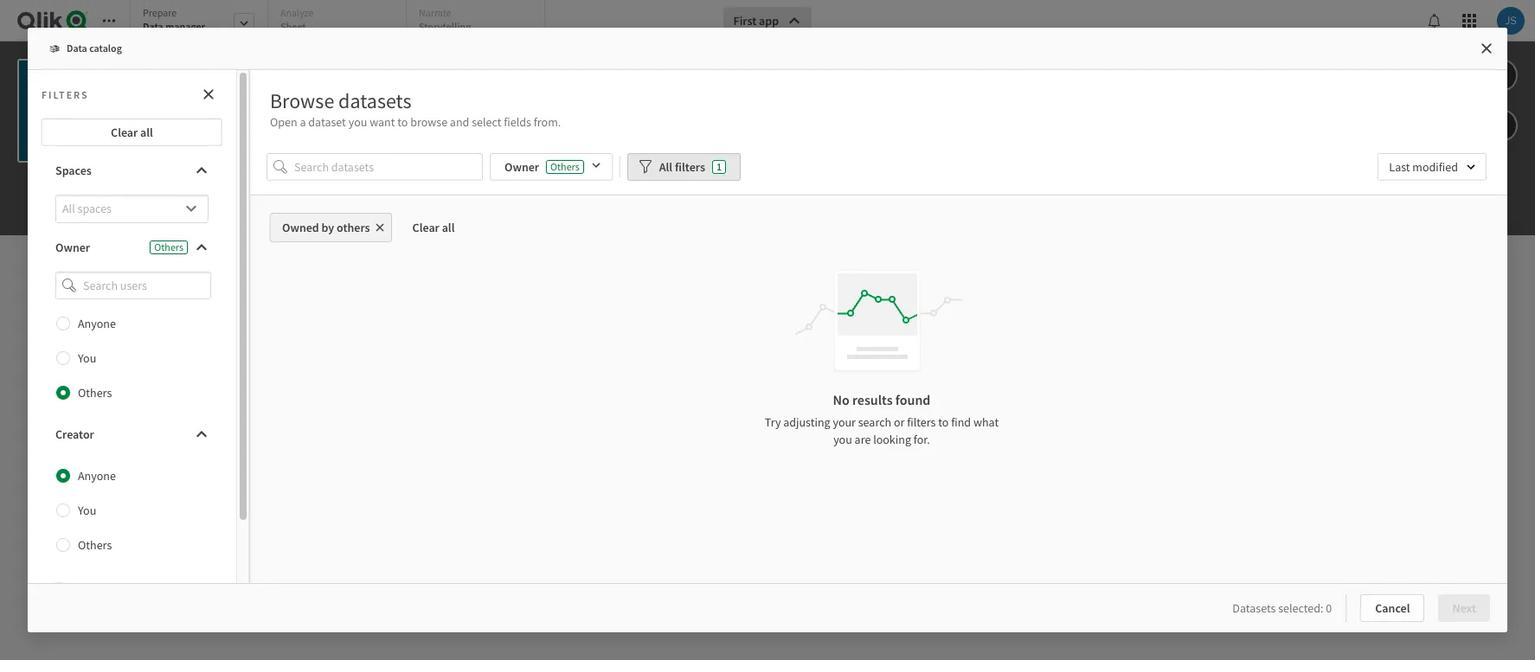 Task type: vqa. For each thing, say whether or not it's contained in the screenshot.
The What
yes



Task type: locate. For each thing, give the bounding box(es) containing it.
want
[[370, 114, 395, 130]]

filters inside region
[[675, 160, 705, 175]]

0 horizontal spatial and
[[450, 114, 469, 130]]

and
[[450, 114, 469, 130], [915, 453, 940, 473]]

your down the no
[[833, 415, 856, 430]]

1 horizontal spatial clear all
[[412, 220, 455, 236]]

0 vertical spatial you
[[348, 114, 367, 130]]

0 vertical spatial and
[[450, 114, 469, 130]]

clear all up spaces dropdown button
[[111, 125, 153, 140]]

0 vertical spatial filters
[[675, 160, 705, 175]]

others up creator at left bottom
[[78, 385, 112, 401]]

Search datasets text field
[[294, 153, 483, 181]]

get
[[612, 277, 642, 304]]

1 horizontal spatial owner
[[504, 160, 539, 175]]

other
[[943, 453, 979, 473]]

you inside no results found try adjusting your search or filters to find what you are looking for.
[[833, 432, 852, 448]]

you for creator option group at the left of page
[[78, 503, 96, 519]]

last
[[1389, 160, 1410, 175]]

0 horizontal spatial clear all
[[111, 125, 153, 140]]

to inside browse datasets open a dataset you want to browse and select fields from.
[[397, 114, 408, 130]]

2 vertical spatial to
[[938, 415, 949, 430]]

you left the are
[[833, 432, 852, 448]]

0 horizontal spatial filters
[[675, 160, 705, 175]]

you up creator at left bottom
[[78, 351, 96, 366]]

0 horizontal spatial to
[[397, 114, 408, 130]]

sources
[[983, 453, 1034, 473]]

filters inside no results found try adjusting your search or filters to find what you are looking for.
[[907, 415, 936, 430]]

None field
[[42, 271, 225, 300]]

1 vertical spatial anyone
[[78, 468, 116, 484]]

0 horizontal spatial you
[[348, 114, 367, 130]]

from.
[[534, 114, 561, 130]]

clear all
[[111, 125, 153, 140], [412, 220, 455, 236]]

2 horizontal spatial to
[[938, 415, 949, 430]]

to
[[397, 114, 408, 130], [819, 277, 837, 304], [938, 415, 949, 430]]

0 vertical spatial data
[[143, 20, 163, 33]]

clear all button down search datasets text box
[[399, 213, 469, 243]]

1 vertical spatial clear all
[[412, 220, 455, 236]]

data down prepare
[[143, 20, 163, 33]]

1 you from the top
[[78, 351, 96, 366]]

owned by others
[[282, 220, 370, 236]]

anyone
[[78, 316, 116, 332], [78, 468, 116, 484]]

clear up spaces dropdown button
[[111, 125, 138, 140]]

you inside creator option group
[[78, 503, 96, 519]]

app for first app data last loaded: first app
[[228, 59, 248, 74]]

no
[[833, 391, 850, 409]]

clear down search datasets text box
[[412, 220, 439, 236]]

others down from.
[[550, 160, 580, 173]]

data
[[143, 20, 163, 33], [202, 78, 221, 90]]

toolbar containing first app
[[0, 0, 1535, 235]]

0 vertical spatial app
[[759, 13, 779, 29]]

data inside first app data last loaded: first app
[[202, 78, 221, 90]]

1 horizontal spatial filters
[[907, 415, 936, 430]]

0 vertical spatial your
[[841, 277, 880, 304]]

data inside prepare data manager
[[143, 20, 163, 33]]

you left want
[[348, 114, 367, 130]]

files and other sources
[[881, 453, 1034, 473]]

clear all for clear all button to the bottom
[[412, 220, 455, 236]]

to inside no results found try adjusting your search or filters to find what you are looking for.
[[938, 415, 949, 430]]

data left last
[[202, 78, 221, 90]]

anyone inside the 'owner' option group
[[78, 316, 116, 332]]

you for the 'owner' option group
[[78, 351, 96, 366]]

0 vertical spatial anyone
[[78, 316, 116, 332]]

1 horizontal spatial clear
[[412, 220, 439, 236]]

your left app.
[[841, 277, 880, 304]]

app inside button
[[759, 13, 779, 29]]

files
[[881, 453, 911, 473]]

you
[[78, 351, 96, 366], [78, 503, 96, 519]]

filters
[[675, 160, 705, 175], [907, 415, 936, 430]]

and left select
[[450, 114, 469, 130]]

anyone for the 'owner' option group
[[78, 316, 116, 332]]

find
[[951, 415, 971, 430]]

0 horizontal spatial clear all button
[[42, 119, 222, 146]]

1 vertical spatial you
[[78, 503, 96, 519]]

1 horizontal spatial to
[[819, 277, 837, 304]]

adjusting
[[783, 415, 830, 430]]

datasets
[[338, 87, 412, 114]]

creator button
[[42, 421, 222, 448]]

filters right the all
[[675, 160, 705, 175]]

first
[[733, 13, 757, 29], [202, 59, 226, 74], [202, 97, 225, 112]]

others
[[550, 160, 580, 173], [154, 240, 183, 253], [78, 385, 112, 401], [78, 538, 112, 553]]

to right "data"
[[819, 277, 837, 304]]

1 horizontal spatial clear all button
[[399, 213, 469, 243]]

1 vertical spatial owner
[[55, 239, 90, 255]]

first app data last loaded: first app
[[202, 59, 269, 112]]

1 horizontal spatial you
[[833, 432, 852, 448]]

filters up for.
[[907, 415, 936, 430]]

anyone down search users text box
[[78, 316, 116, 332]]

0 vertical spatial to
[[397, 114, 408, 130]]

your for to
[[841, 277, 880, 304]]

0 horizontal spatial data
[[143, 20, 163, 33]]

try
[[765, 415, 781, 430]]

owner option group
[[42, 307, 222, 410]]

application
[[0, 0, 1535, 660]]

browse
[[410, 114, 447, 130]]

your
[[841, 277, 880, 304], [833, 415, 856, 430]]

you down creator at left bottom
[[78, 503, 96, 519]]

1 vertical spatial app
[[228, 59, 248, 74]]

owner
[[504, 160, 539, 175], [55, 239, 90, 255]]

your inside no results found try adjusting your search or filters to find what you are looking for.
[[833, 415, 856, 430]]

are
[[855, 432, 871, 448]]

others up tags
[[78, 538, 112, 553]]

others inside filters region
[[550, 160, 580, 173]]

spaces
[[55, 163, 92, 178]]

1 horizontal spatial all
[[442, 220, 455, 236]]

1 vertical spatial first
[[202, 59, 226, 74]]

to left find
[[938, 415, 949, 430]]

1 vertical spatial clear all button
[[399, 213, 469, 243]]

all down search datasets text box
[[442, 220, 455, 236]]

2 anyone from the top
[[78, 468, 116, 484]]

creator option group
[[42, 459, 222, 563]]

anyone inside creator option group
[[78, 468, 116, 484]]

1 anyone from the top
[[78, 316, 116, 332]]

1 vertical spatial to
[[819, 277, 837, 304]]

1 vertical spatial filters
[[907, 415, 936, 430]]

clear all button
[[42, 119, 222, 146], [399, 213, 469, 243]]

0 vertical spatial owner
[[504, 160, 539, 175]]

cancel
[[1375, 601, 1410, 616]]

1 vertical spatial clear
[[412, 220, 439, 236]]

clear all down search datasets text box
[[412, 220, 455, 236]]

0 vertical spatial clear
[[111, 125, 138, 140]]

owner down fields
[[504, 160, 539, 175]]

1 horizontal spatial data
[[202, 78, 221, 90]]

you inside the 'owner' option group
[[78, 351, 96, 366]]

what
[[973, 415, 999, 430]]

1 horizontal spatial and
[[915, 453, 940, 473]]

first inside button
[[733, 13, 757, 29]]

all
[[140, 125, 153, 140], [442, 220, 455, 236]]

all up spaces dropdown button
[[140, 125, 153, 140]]

and down for.
[[915, 453, 940, 473]]

1 vertical spatial your
[[833, 415, 856, 430]]

clear
[[111, 125, 138, 140], [412, 220, 439, 236]]

1 vertical spatial data
[[202, 78, 221, 90]]

1 vertical spatial and
[[915, 453, 940, 473]]

by
[[321, 220, 334, 236]]

1 vertical spatial all
[[442, 220, 455, 236]]

owner down all spaces text box
[[55, 239, 90, 255]]

first for first app
[[733, 13, 757, 29]]

for.
[[914, 432, 930, 448]]

you
[[348, 114, 367, 130], [833, 432, 852, 448]]

clear all button up spaces dropdown button
[[42, 119, 222, 146]]

Search users text field
[[80, 271, 190, 300]]

spaces button
[[42, 157, 222, 184]]

others
[[337, 220, 370, 236]]

anyone down creator at left bottom
[[78, 468, 116, 484]]

a
[[300, 114, 306, 130]]

2 you from the top
[[78, 503, 96, 519]]

1
[[716, 160, 722, 173]]

0 vertical spatial all
[[140, 125, 153, 140]]

0 vertical spatial you
[[78, 351, 96, 366]]

1 vertical spatial you
[[833, 432, 852, 448]]

select
[[472, 114, 501, 130]]

app
[[759, 13, 779, 29], [228, 59, 248, 74], [227, 97, 247, 112]]

0 vertical spatial first
[[733, 13, 757, 29]]

to right want
[[397, 114, 408, 130]]

toolbar
[[0, 0, 1535, 235]]

others inside the 'owner' option group
[[78, 385, 112, 401]]

0 vertical spatial clear all
[[111, 125, 153, 140]]



Task type: describe. For each thing, give the bounding box(es) containing it.
others inside creator option group
[[78, 538, 112, 553]]

last
[[223, 78, 238, 90]]

All spaces text field
[[62, 195, 181, 223]]

all filters
[[659, 160, 705, 175]]

first app
[[733, 13, 779, 29]]

last modified button
[[1378, 153, 1487, 181]]

browse datasets open a dataset you want to browse and select fields from.
[[270, 87, 561, 130]]

looking
[[873, 432, 911, 448]]

found
[[895, 391, 931, 409]]

none field inside browse datasets dialog
[[42, 271, 225, 300]]

manager
[[165, 20, 205, 33]]

app.
[[885, 277, 923, 304]]

0 vertical spatial clear all button
[[42, 119, 222, 146]]

first app button
[[723, 7, 812, 35]]

browse
[[270, 87, 334, 114]]

2 vertical spatial app
[[227, 97, 247, 112]]

started
[[646, 277, 707, 304]]

filters
[[42, 88, 89, 101]]

clear all for the top clear all button
[[111, 125, 153, 140]]

anyone for creator option group at the left of page
[[78, 468, 116, 484]]

adding
[[711, 277, 772, 304]]

browse datasets dialog
[[28, 28, 1507, 653]]

edit image
[[1493, 65, 1508, 86]]

get started adding data to your app.
[[612, 277, 923, 304]]

results
[[852, 391, 893, 409]]

0 horizontal spatial all
[[140, 125, 153, 140]]

creator
[[55, 427, 94, 442]]

first for first app data last loaded: first app
[[202, 59, 226, 74]]

prepare data manager
[[143, 6, 205, 33]]

files and other sources button
[[774, 333, 1140, 498]]

0 horizontal spatial owner
[[55, 239, 90, 255]]

tags
[[55, 579, 79, 595]]

last modified
[[1389, 160, 1458, 175]]

loaded:
[[239, 78, 269, 90]]

your for adjusting
[[833, 415, 856, 430]]

and inside button
[[915, 453, 940, 473]]

2 vertical spatial first
[[202, 97, 225, 112]]

owned
[[282, 220, 319, 236]]

app options image
[[1493, 115, 1508, 136]]

search
[[858, 415, 891, 430]]

owned by others button
[[270, 213, 392, 243]]

and inside browse datasets open a dataset you want to browse and select fields from.
[[450, 114, 469, 130]]

tags button
[[42, 573, 222, 601]]

owner inside filters region
[[504, 160, 539, 175]]

application containing browse datasets
[[0, 0, 1535, 660]]

data
[[776, 277, 815, 304]]

0 horizontal spatial clear
[[111, 125, 138, 140]]

app for first app
[[759, 13, 779, 29]]

cancel button
[[1361, 594, 1425, 622]]

others up search users text box
[[154, 240, 183, 253]]

modified
[[1413, 160, 1458, 175]]

you inside browse datasets open a dataset you want to browse and select fields from.
[[348, 114, 367, 130]]

prepare
[[143, 6, 177, 19]]

filters region
[[267, 150, 1490, 185]]

or
[[894, 415, 905, 430]]

no results found try adjusting your search or filters to find what you are looking for.
[[765, 391, 999, 448]]

fields
[[504, 114, 531, 130]]

dataset
[[308, 114, 346, 130]]

all
[[659, 160, 672, 175]]

open
[[270, 114, 297, 130]]



